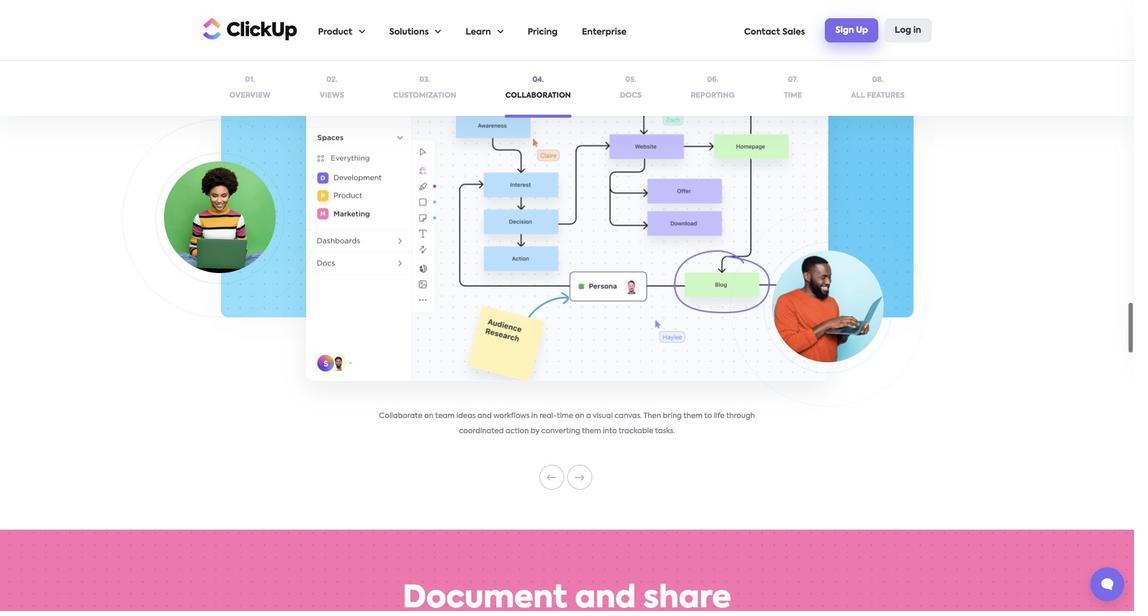 Task type: describe. For each thing, give the bounding box(es) containing it.
collaboration
[[505, 92, 571, 99]]

converting
[[541, 429, 580, 436]]

enterprise
[[582, 28, 627, 36]]

07.
[[788, 76, 798, 84]]

coordinated
[[459, 429, 504, 436]]

list containing product
[[318, 1, 744, 60]]

time
[[557, 413, 573, 421]]

learn button
[[466, 1, 503, 60]]

1 on from the left
[[424, 413, 434, 421]]

contact sales link
[[744, 1, 805, 60]]

bring
[[663, 413, 682, 421]]

reporting
[[691, 92, 735, 99]]

learn
[[466, 28, 491, 36]]

0 vertical spatial in
[[914, 26, 921, 34]]

image of a clickup whiteboard marketing brainstorm session image
[[306, 35, 828, 382]]

08.
[[872, 76, 884, 84]]

log
[[895, 26, 911, 34]]

by
[[531, 429, 540, 436]]

customization
[[393, 92, 457, 99]]

tasks.
[[655, 429, 675, 436]]

real-
[[540, 413, 557, 421]]

pricing
[[528, 28, 558, 36]]

02.
[[326, 76, 338, 84]]

1 vertical spatial them
[[582, 429, 601, 436]]

2 on from the left
[[575, 413, 584, 421]]

into
[[603, 429, 617, 436]]

sign up button
[[825, 18, 879, 43]]

collaborate on team ideas and workflows in real-time on a visual canvas. then bring them to life through coordinated action by converting them into trackable tasks.
[[379, 413, 755, 436]]

product
[[318, 28, 352, 36]]

0 vertical spatial them
[[684, 413, 703, 421]]

log in link
[[885, 18, 932, 43]]



Task type: vqa. For each thing, say whether or not it's contained in the screenshot.
Sprints to the right
no



Task type: locate. For each thing, give the bounding box(es) containing it.
them down a
[[582, 429, 601, 436]]

list
[[318, 1, 744, 60]]

on left a
[[575, 413, 584, 421]]

all features
[[851, 92, 905, 99]]

sign
[[836, 26, 854, 34]]

0 horizontal spatial on
[[424, 413, 434, 421]]

main navigation element
[[318, 1, 932, 60]]

03.
[[419, 76, 430, 84]]

06.
[[707, 76, 719, 84]]

sales
[[782, 28, 805, 36]]

0 horizontal spatial in
[[532, 413, 538, 421]]

a
[[586, 413, 591, 421]]

and
[[478, 413, 492, 421]]

overview
[[229, 92, 271, 99]]

canvas.
[[615, 413, 642, 421]]

through
[[726, 413, 755, 421]]

visual
[[593, 413, 613, 421]]

ideas
[[456, 413, 476, 421]]

action
[[506, 429, 529, 436]]

views
[[320, 92, 344, 99]]

in right log
[[914, 26, 921, 34]]

product button
[[318, 1, 365, 60]]

contact sales
[[744, 28, 805, 36]]

1 horizontal spatial them
[[684, 413, 703, 421]]

01.
[[245, 76, 255, 84]]

in left real-
[[532, 413, 538, 421]]

solutions
[[389, 28, 429, 36]]

on
[[424, 413, 434, 421], [575, 413, 584, 421]]

log in
[[895, 26, 921, 34]]

team
[[435, 413, 455, 421]]

1 horizontal spatial on
[[575, 413, 584, 421]]

trackable
[[619, 429, 653, 436]]

1 horizontal spatial person looking at laptop smiling image
[[772, 251, 884, 363]]

05.
[[625, 76, 637, 84]]

pricing link
[[528, 1, 558, 60]]

sign up
[[836, 26, 868, 34]]

them
[[684, 413, 703, 421], [582, 429, 601, 436]]

life
[[714, 413, 725, 421]]

enterprise link
[[582, 1, 627, 60]]

all
[[851, 92, 865, 99]]

them left the to
[[684, 413, 703, 421]]

to
[[704, 413, 712, 421]]

then
[[644, 413, 661, 421]]

contact
[[744, 28, 780, 36]]

up
[[856, 26, 868, 34]]

on left team at the left bottom of the page
[[424, 413, 434, 421]]

1 horizontal spatial in
[[914, 26, 921, 34]]

04.
[[533, 76, 544, 84]]

docs
[[620, 92, 642, 99]]

0 horizontal spatial person looking at laptop smiling image
[[164, 162, 276, 273]]

in inside collaborate on team ideas and workflows in real-time on a visual canvas. then bring them to life through coordinated action by converting them into trackable tasks.
[[532, 413, 538, 421]]

workflows
[[494, 413, 530, 421]]

in
[[914, 26, 921, 34], [532, 413, 538, 421]]

person looking at laptop smiling image
[[164, 162, 276, 273], [772, 251, 884, 363]]

collaboration navigation element
[[221, 0, 913, 24]]

0 horizontal spatial them
[[582, 429, 601, 436]]

time
[[784, 92, 802, 99]]

collaborate
[[379, 413, 423, 421]]

features
[[867, 92, 905, 99]]

1 vertical spatial in
[[532, 413, 538, 421]]

solutions button
[[389, 1, 441, 60]]



